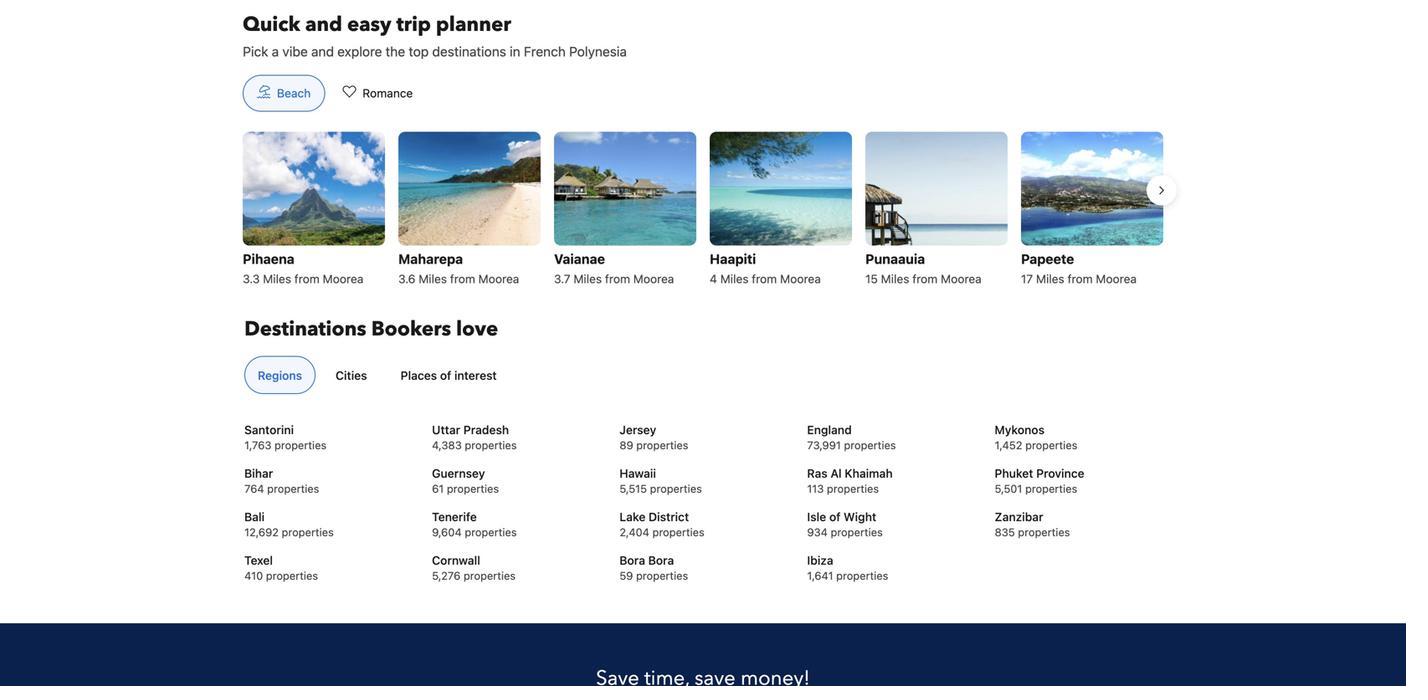 Task type: locate. For each thing, give the bounding box(es) containing it.
properties inside zanzibar 835 properties
[[1018, 526, 1070, 539]]

santorini 1,763 properties
[[244, 423, 327, 452]]

3 from from the left
[[605, 272, 630, 286]]

0 vertical spatial and
[[305, 11, 342, 39]]

tab list up the jersey link
[[238, 356, 1162, 395]]

properties inside tenerife 9,604 properties
[[465, 526, 517, 539]]

miles inside vaianae 3.7 miles from moorea
[[574, 272, 602, 286]]

0 horizontal spatial bora
[[620, 554, 645, 568]]

properties down tenerife link
[[465, 526, 517, 539]]

6 miles from the left
[[1036, 272, 1065, 286]]

properties inside uttar pradesh 4,383 properties
[[465, 439, 517, 452]]

bihar 764 properties
[[244, 467, 319, 495]]

phuket
[[995, 467, 1034, 481]]

a
[[272, 44, 279, 60]]

cornwall 5,276 properties
[[432, 554, 516, 582]]

and up vibe
[[305, 11, 342, 39]]

1 miles from the left
[[263, 272, 291, 286]]

bora down lake district 2,404 properties
[[648, 554, 674, 568]]

tab list down explore
[[229, 75, 441, 113]]

from down haapiti
[[752, 272, 777, 286]]

1 moorea from the left
[[323, 272, 364, 286]]

1 horizontal spatial bora
[[648, 554, 674, 568]]

3.6
[[398, 272, 416, 286]]

from inside haapiti 4 miles from moorea
[[752, 272, 777, 286]]

pick
[[243, 44, 268, 60]]

2,404
[[620, 526, 650, 539]]

papeete 17 miles from moorea
[[1021, 251, 1137, 286]]

5 moorea from the left
[[941, 272, 982, 286]]

properties down "jersey"
[[636, 439, 689, 452]]

properties down ibiza "link"
[[836, 570, 889, 582]]

from inside papeete 17 miles from moorea
[[1068, 272, 1093, 286]]

zanzibar
[[995, 510, 1044, 524]]

miles inside haapiti 4 miles from moorea
[[721, 272, 749, 286]]

regions
[[258, 369, 302, 383]]

moorea inside punaauia 15 miles from moorea
[[941, 272, 982, 286]]

moorea
[[323, 272, 364, 286], [479, 272, 519, 286], [633, 272, 674, 286], [780, 272, 821, 286], [941, 272, 982, 286], [1096, 272, 1137, 286]]

properties down bali link
[[282, 526, 334, 539]]

uttar
[[432, 423, 460, 437]]

tab list
[[229, 75, 441, 113], [238, 356, 1162, 395]]

properties inside guernsey 61 properties
[[447, 483, 499, 495]]

miles down maharepa
[[419, 272, 447, 286]]

61
[[432, 483, 444, 495]]

from down maharepa
[[450, 272, 475, 286]]

in
[[510, 44, 520, 60]]

lake district link
[[620, 509, 787, 526]]

from inside maharepa 3.6 miles from moorea
[[450, 272, 475, 286]]

haapiti
[[710, 251, 756, 267]]

miles down punaauia
[[881, 272, 910, 286]]

properties inside ibiza 1,641 properties
[[836, 570, 889, 582]]

moorea for haapiti
[[780, 272, 821, 286]]

uttar pradesh 4,383 properties
[[432, 423, 517, 452]]

moorea inside vaianae 3.7 miles from moorea
[[633, 272, 674, 286]]

maharepa
[[398, 251, 463, 267]]

from down pihaena
[[294, 272, 320, 286]]

miles inside punaauia 15 miles from moorea
[[881, 272, 910, 286]]

from for pihaena
[[294, 272, 320, 286]]

89
[[620, 439, 633, 452]]

wight
[[844, 510, 877, 524]]

moorea inside haapiti 4 miles from moorea
[[780, 272, 821, 286]]

from down papeete
[[1068, 272, 1093, 286]]

properties down the england link
[[844, 439, 896, 452]]

9,604
[[432, 526, 462, 539]]

properties inside 'bali 12,692 properties'
[[282, 526, 334, 539]]

of right the isle
[[830, 510, 841, 524]]

romance
[[363, 86, 413, 100]]

of right places
[[440, 369, 451, 383]]

destinations
[[432, 44, 506, 60]]

miles down pihaena
[[263, 272, 291, 286]]

4 moorea from the left
[[780, 272, 821, 286]]

from down vaianae
[[605, 272, 630, 286]]

properties down texel
[[266, 570, 318, 582]]

1 bora from the left
[[620, 554, 645, 568]]

bihar
[[244, 467, 273, 481]]

of for interest
[[440, 369, 451, 383]]

miles for papeete
[[1036, 272, 1065, 286]]

2 miles from the left
[[419, 272, 447, 286]]

miles down papeete
[[1036, 272, 1065, 286]]

bali
[[244, 510, 265, 524]]

texel 410 properties
[[244, 554, 318, 582]]

moorea inside papeete 17 miles from moorea
[[1096, 272, 1137, 286]]

tab list containing beach
[[229, 75, 441, 113]]

love
[[456, 316, 498, 343]]

0 vertical spatial tab list
[[229, 75, 441, 113]]

properties inside cornwall 5,276 properties
[[464, 570, 516, 582]]

miles down haapiti
[[721, 272, 749, 286]]

5,276
[[432, 570, 461, 582]]

places of interest button
[[387, 356, 510, 394]]

bali 12,692 properties
[[244, 510, 334, 539]]

1 vertical spatial tab list
[[238, 356, 1162, 395]]

hawaii 5,515 properties
[[620, 467, 702, 495]]

properties down 'cornwall' link
[[464, 570, 516, 582]]

3 moorea from the left
[[633, 272, 674, 286]]

moorea inside pihaena 3.3 miles from moorea
[[323, 272, 364, 286]]

6 moorea from the left
[[1096, 272, 1137, 286]]

tenerife 9,604 properties
[[432, 510, 517, 539]]

province
[[1037, 467, 1085, 481]]

destinations
[[244, 316, 366, 343]]

haapiti 4 miles from moorea
[[710, 251, 821, 286]]

2 from from the left
[[450, 272, 475, 286]]

1,452
[[995, 439, 1023, 452]]

miles for maharepa
[[419, 272, 447, 286]]

guernsey
[[432, 467, 485, 481]]

hawaii link
[[620, 465, 787, 482]]

from down punaauia
[[913, 272, 938, 286]]

region
[[229, 125, 1177, 296]]

1 from from the left
[[294, 272, 320, 286]]

properties up district
[[650, 483, 702, 495]]

miles for pihaena
[[263, 272, 291, 286]]

properties
[[275, 439, 327, 452], [465, 439, 517, 452], [636, 439, 689, 452], [844, 439, 896, 452], [1026, 439, 1078, 452], [267, 483, 319, 495], [447, 483, 499, 495], [650, 483, 702, 495], [827, 483, 879, 495], [1026, 483, 1078, 495], [282, 526, 334, 539], [465, 526, 517, 539], [653, 526, 705, 539], [831, 526, 883, 539], [1018, 526, 1070, 539], [266, 570, 318, 582], [464, 570, 516, 582], [636, 570, 688, 582], [836, 570, 889, 582]]

mykonos
[[995, 423, 1045, 437]]

santorini
[[244, 423, 294, 437]]

properties inside santorini 1,763 properties
[[275, 439, 327, 452]]

tenerife link
[[432, 509, 599, 526]]

moorea for punaauia
[[941, 272, 982, 286]]

and
[[305, 11, 342, 39], [311, 44, 334, 60]]

2 bora from the left
[[648, 554, 674, 568]]

miles inside papeete 17 miles from moorea
[[1036, 272, 1065, 286]]

miles down vaianae
[[574, 272, 602, 286]]

934
[[807, 526, 828, 539]]

properties down wight
[[831, 526, 883, 539]]

the
[[386, 44, 405, 60]]

of inside isle of wight 934 properties
[[830, 510, 841, 524]]

miles
[[263, 272, 291, 286], [419, 272, 447, 286], [574, 272, 602, 286], [721, 272, 749, 286], [881, 272, 910, 286], [1036, 272, 1065, 286]]

properties down guernsey
[[447, 483, 499, 495]]

of inside button
[[440, 369, 451, 383]]

2 moorea from the left
[[479, 272, 519, 286]]

region containing pihaena
[[229, 125, 1177, 296]]

bihar link
[[244, 465, 411, 482]]

0 horizontal spatial of
[[440, 369, 451, 383]]

bora up 59
[[620, 554, 645, 568]]

properties down zanzibar on the right of the page
[[1018, 526, 1070, 539]]

miles inside pihaena 3.3 miles from moorea
[[263, 272, 291, 286]]

5 miles from the left
[[881, 272, 910, 286]]

properties up 'bali 12,692 properties'
[[267, 483, 319, 495]]

phuket province link
[[995, 465, 1162, 482]]

quick
[[243, 11, 300, 39]]

of
[[440, 369, 451, 383], [830, 510, 841, 524]]

from inside vaianae 3.7 miles from moorea
[[605, 272, 630, 286]]

4 from from the left
[[752, 272, 777, 286]]

properties down province
[[1026, 483, 1078, 495]]

1 horizontal spatial of
[[830, 510, 841, 524]]

hawaii
[[620, 467, 656, 481]]

bora bora 59 properties
[[620, 554, 688, 582]]

miles inside maharepa 3.6 miles from moorea
[[419, 272, 447, 286]]

properties down pradesh
[[465, 439, 517, 452]]

59
[[620, 570, 633, 582]]

properties right 59
[[636, 570, 688, 582]]

4 miles from the left
[[721, 272, 749, 286]]

6 from from the left
[[1068, 272, 1093, 286]]

1 vertical spatial of
[[830, 510, 841, 524]]

isle of wight 934 properties
[[807, 510, 883, 539]]

764
[[244, 483, 264, 495]]

from inside punaauia 15 miles from moorea
[[913, 272, 938, 286]]

pradesh
[[464, 423, 509, 437]]

phuket province 5,501 properties
[[995, 467, 1085, 495]]

properties up province
[[1026, 439, 1078, 452]]

4
[[710, 272, 717, 286]]

interest
[[454, 369, 497, 383]]

moorea inside maharepa 3.6 miles from moorea
[[479, 272, 519, 286]]

properties down khaimah
[[827, 483, 879, 495]]

3 miles from the left
[[574, 272, 602, 286]]

from inside pihaena 3.3 miles from moorea
[[294, 272, 320, 286]]

trip
[[396, 11, 431, 39]]

properties down santorini link
[[275, 439, 327, 452]]

khaimah
[[845, 467, 893, 481]]

and right vibe
[[311, 44, 334, 60]]

properties inside the england 73,991 properties
[[844, 439, 896, 452]]

properties inside texel 410 properties
[[266, 570, 318, 582]]

punaauia
[[866, 251, 925, 267]]

5 from from the left
[[913, 272, 938, 286]]

0 vertical spatial of
[[440, 369, 451, 383]]

3.7
[[554, 272, 571, 286]]

properties down district
[[653, 526, 705, 539]]

835
[[995, 526, 1015, 539]]



Task type: describe. For each thing, give the bounding box(es) containing it.
beach
[[277, 86, 311, 100]]

zanzibar link
[[995, 509, 1162, 526]]

4,383
[[432, 439, 462, 452]]

17
[[1021, 272, 1033, 286]]

miles for haapiti
[[721, 272, 749, 286]]

vaianae 3.7 miles from moorea
[[554, 251, 674, 286]]

uttar pradesh link
[[432, 422, 599, 439]]

al
[[831, 467, 842, 481]]

properties inside jersey 89 properties
[[636, 439, 689, 452]]

mykonos link
[[995, 422, 1162, 439]]

cities
[[336, 369, 367, 383]]

cities button
[[322, 356, 381, 394]]

ibiza link
[[807, 552, 974, 569]]

ras al khaimah 113 properties
[[807, 467, 893, 495]]

zanzibar 835 properties
[[995, 510, 1070, 539]]

jersey link
[[620, 422, 787, 439]]

moorea for maharepa
[[479, 272, 519, 286]]

113
[[807, 483, 824, 495]]

1 vertical spatial and
[[311, 44, 334, 60]]

romance button
[[328, 75, 427, 112]]

bookers
[[371, 316, 451, 343]]

properties inside phuket province 5,501 properties
[[1026, 483, 1078, 495]]

top
[[409, 44, 429, 60]]

from for maharepa
[[450, 272, 475, 286]]

moorea for vaianae
[[633, 272, 674, 286]]

guernsey link
[[432, 465, 599, 482]]

cornwall link
[[432, 552, 599, 569]]

vaianae
[[554, 251, 605, 267]]

guernsey 61 properties
[[432, 467, 499, 495]]

tenerife
[[432, 510, 477, 524]]

pihaena 3.3 miles from moorea
[[243, 251, 364, 286]]

properties inside bihar 764 properties
[[267, 483, 319, 495]]

polynesia
[[569, 44, 627, 60]]

410
[[244, 570, 263, 582]]

quick and easy trip planner pick a vibe and explore the top destinations in french polynesia
[[243, 11, 627, 60]]

miles for punaauia
[[881, 272, 910, 286]]

5,515
[[620, 483, 647, 495]]

isle of wight link
[[807, 509, 974, 526]]

lake
[[620, 510, 646, 524]]

3.3
[[243, 272, 260, 286]]

destinations bookers love
[[244, 316, 498, 343]]

texel
[[244, 554, 273, 568]]

properties inside lake district 2,404 properties
[[653, 526, 705, 539]]

ras
[[807, 467, 828, 481]]

santorini link
[[244, 422, 411, 439]]

places of interest
[[401, 369, 497, 383]]

tab list containing regions
[[238, 356, 1162, 395]]

miles for vaianae
[[574, 272, 602, 286]]

vibe
[[282, 44, 308, 60]]

from for papeete
[[1068, 272, 1093, 286]]

73,991
[[807, 439, 841, 452]]

moorea for papeete
[[1096, 272, 1137, 286]]

pihaena
[[243, 251, 295, 267]]

from for punaauia
[[913, 272, 938, 286]]

properties inside hawaii 5,515 properties
[[650, 483, 702, 495]]

properties inside ras al khaimah 113 properties
[[827, 483, 879, 495]]

15
[[866, 272, 878, 286]]

isle
[[807, 510, 826, 524]]

ibiza
[[807, 554, 834, 568]]

ibiza 1,641 properties
[[807, 554, 889, 582]]

of for wight
[[830, 510, 841, 524]]

from for haapiti
[[752, 272, 777, 286]]

1,763
[[244, 439, 272, 452]]

french
[[524, 44, 566, 60]]

5,501
[[995, 483, 1023, 495]]

beach button
[[243, 75, 325, 112]]

properties inside mykonos 1,452 properties
[[1026, 439, 1078, 452]]

lake district 2,404 properties
[[620, 510, 705, 539]]

1,641
[[807, 570, 833, 582]]

from for vaianae
[[605, 272, 630, 286]]

cornwall
[[432, 554, 480, 568]]

easy
[[347, 11, 391, 39]]

regions button
[[244, 356, 316, 394]]

places
[[401, 369, 437, 383]]

planner
[[436, 11, 511, 39]]

properties inside isle of wight 934 properties
[[831, 526, 883, 539]]

moorea for pihaena
[[323, 272, 364, 286]]

properties inside bora bora 59 properties
[[636, 570, 688, 582]]

england link
[[807, 422, 974, 439]]

12,692
[[244, 526, 279, 539]]

jersey 89 properties
[[620, 423, 689, 452]]

england
[[807, 423, 852, 437]]

jersey
[[620, 423, 656, 437]]

england 73,991 properties
[[807, 423, 896, 452]]



Task type: vqa. For each thing, say whether or not it's contained in the screenshot.
the Miles within Papeete 17 Miles from Moorea
yes



